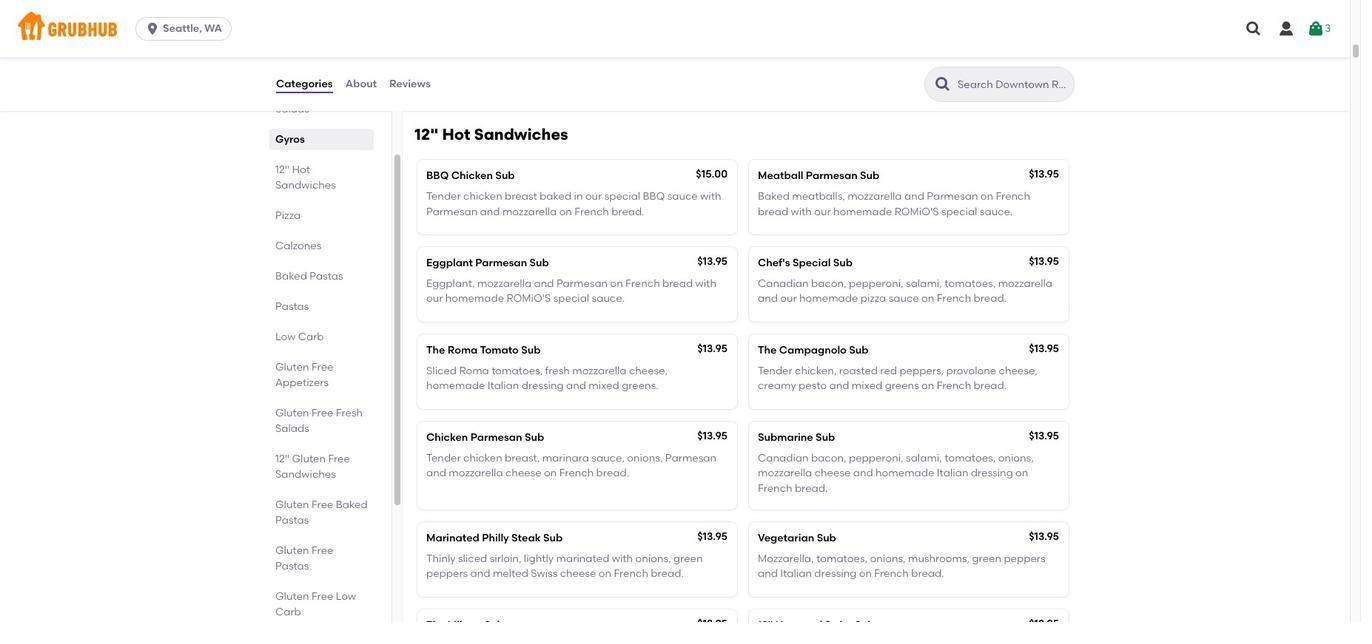 Task type: describe. For each thing, give the bounding box(es) containing it.
about button
[[345, 58, 378, 111]]

$13.95 for canadian bacon, pepperoni, salami, tomatoes, mozzarella and our homemade pizza sauce on french bread.
[[1029, 255, 1059, 268]]

chicken for chicken
[[463, 190, 502, 203]]

free for baked
[[312, 499, 334, 512]]

eggplant,
[[426, 278, 475, 290]]

olives,
[[684, 51, 715, 63]]

and inside tender chicken breast, marinara sauce, onions, parmesan and mozzarella cheese on french bread.
[[426, 467, 446, 480]]

onions, inside mixed greens, tomatoes, onions, mushrooms, black olives, feta and tzatziki sauce.
[[552, 51, 587, 63]]

main navigation navigation
[[0, 0, 1350, 58]]

with inside thinly sliced sirloin, lightly marinated with onions, green peppers and melted swiss cheese on french bread.
[[612, 553, 633, 566]]

roma for tomatoes,
[[459, 365, 489, 378]]

eggplant, mozzarella and parmesan on french bread with our homemade romio's special sauce.
[[426, 278, 717, 305]]

green inside thinly sliced sirloin, lightly marinated with onions, green peppers and melted swiss cheese on french bread.
[[674, 553, 703, 566]]

and inside thinly sliced sirloin, lightly marinated with onions, green peppers and melted swiss cheese on french bread.
[[471, 568, 490, 581]]

and inside mixed greens, tomatoes, onions, mushrooms, black olives, feta and tzatziki sauce.
[[449, 66, 469, 78]]

sauce inside tender chicken breast baked in our special bbq sauce with parmesan and mozzarella on french bread.
[[668, 190, 698, 203]]

french inside tender chicken breast, marinara sauce, onions, parmesan and mozzarella cheese on french bread.
[[559, 467, 594, 480]]

sub up eggplant, mozzarella and parmesan on french bread with our homemade romio's special sauce.
[[530, 257, 549, 269]]

about
[[345, 78, 377, 90]]

mixed
[[426, 51, 456, 63]]

sliced
[[426, 365, 457, 378]]

0 vertical spatial chicken
[[451, 170, 493, 182]]

gluten free fresh salads
[[275, 407, 363, 435]]

sauce. inside mixed greens, tomatoes, onions, mushrooms, black olives, feta and tzatziki sauce.
[[509, 66, 542, 78]]

calzones
[[275, 240, 322, 252]]

homemade inside 'sliced roma tomatoes, fresh mozzarella cheese, homemade italian dressing and mixed greens.'
[[426, 380, 485, 393]]

steak
[[512, 532, 541, 545]]

bbq inside tender chicken breast baked in our special bbq sauce with parmesan and mozzarella on french bread.
[[643, 190, 665, 203]]

thinly sliced sirloin, lightly marinated with onions, green peppers and melted swiss cheese on french bread.
[[426, 553, 703, 581]]

breast,
[[505, 452, 540, 465]]

french inside eggplant, mozzarella and parmesan on french bread with our homemade romio's special sauce.
[[626, 278, 660, 290]]

breast
[[505, 190, 537, 203]]

canadian for mozzarella
[[758, 452, 809, 465]]

salami, for sauce
[[906, 278, 942, 290]]

1 horizontal spatial 12" hot sandwiches
[[415, 125, 568, 144]]

chicken for parmesan
[[463, 452, 502, 465]]

on inside tender chicken breast, marinara sauce, onions, parmesan and mozzarella cheese on french bread.
[[544, 467, 557, 480]]

melted
[[493, 568, 529, 581]]

parmesan inside eggplant, mozzarella and parmesan on french bread with our homemade romio's special sauce.
[[557, 278, 608, 290]]

0 vertical spatial 12"
[[415, 125, 439, 144]]

pastas inside gluten free pastas
[[275, 560, 309, 573]]

and inside baked meatballs, mozzarella and parmesan on french bread with our homemade romio's special sauce.
[[905, 190, 925, 203]]

homemade inside "canadian bacon, pepperoni, salami, tomatoes, onions, mozzarella cheese and homemade italian dressing on french bread."
[[876, 467, 935, 480]]

tender for bbq
[[426, 190, 461, 203]]

on inside eggplant, mozzarella and parmesan on french bread with our homemade romio's special sauce.
[[610, 278, 623, 290]]

feta
[[426, 66, 447, 78]]

dressing inside "canadian bacon, pepperoni, salami, tomatoes, onions, mozzarella cheese and homemade italian dressing on french bread."
[[971, 467, 1013, 480]]

mushrooms, inside mozzarella, tomatoes, onions, mushrooms, green peppers and italian dressing on french bread.
[[908, 553, 970, 566]]

vegetarian
[[758, 532, 815, 545]]

cheese inside "canadian bacon, pepperoni, salami, tomatoes, onions, mozzarella cheese and homemade italian dressing on french bread."
[[815, 467, 851, 480]]

italian for mushrooms,
[[781, 568, 812, 581]]

fresh
[[545, 365, 570, 378]]

mozzarella inside tender chicken breast, marinara sauce, onions, parmesan and mozzarella cheese on french bread.
[[449, 467, 503, 480]]

romio's inside baked meatballs, mozzarella and parmesan on french bread with our homemade romio's special sauce.
[[895, 206, 939, 218]]

tomato
[[480, 344, 519, 357]]

and inside canadian bacon, pepperoni, salami, tomatoes, mozzarella and our homemade pizza sauce on french bread.
[[758, 293, 778, 305]]

1 vertical spatial sandwiches
[[275, 179, 336, 192]]

cheese inside tender chicken breast, marinara sauce, onions, parmesan and mozzarella cheese on french bread.
[[506, 467, 542, 480]]

meatball
[[758, 170, 804, 182]]

bread. inside canadian bacon, pepperoni, salami, tomatoes, mozzarella and our homemade pizza sauce on french bread.
[[974, 293, 1007, 305]]

swiss
[[531, 568, 558, 581]]

sub up breast,
[[525, 431, 544, 444]]

peppers inside thinly sliced sirloin, lightly marinated with onions, green peppers and melted swiss cheese on french bread.
[[426, 568, 468, 581]]

bread. inside tender chicken breast, marinara sauce, onions, parmesan and mozzarella cheese on french bread.
[[596, 467, 629, 480]]

tender for the
[[758, 365, 793, 378]]

$15.00
[[696, 168, 728, 181]]

italian inside "canadian bacon, pepperoni, salami, tomatoes, onions, mozzarella cheese and homemade italian dressing on french bread."
[[937, 467, 969, 480]]

pastas down calzones
[[310, 270, 343, 283]]

pastas up low carb on the left
[[275, 301, 309, 313]]

bread. inside "canadian bacon, pepperoni, salami, tomatoes, onions, mozzarella cheese and homemade italian dressing on french bread."
[[795, 482, 828, 495]]

pepperoni, for pizza
[[849, 278, 904, 290]]

baked for baked pastas
[[275, 270, 307, 283]]

on inside tender chicken breast baked in our special bbq sauce with parmesan and mozzarella on french bread.
[[559, 206, 572, 218]]

meatball parmesan sub
[[758, 170, 880, 182]]

bbq chicken sub
[[426, 170, 515, 182]]

bread inside eggplant, mozzarella and parmesan on french bread with our homemade romio's special sauce.
[[663, 278, 693, 290]]

french inside tender chicken breast baked in our special bbq sauce with parmesan and mozzarella on french bread.
[[575, 206, 609, 218]]

homemade inside baked meatballs, mozzarella and parmesan on french bread with our homemade romio's special sauce.
[[834, 206, 892, 218]]

sub up breast
[[496, 170, 515, 182]]

3
[[1325, 22, 1331, 35]]

baked pastas
[[275, 270, 343, 283]]

mixed greens, tomatoes, onions, mushrooms, black olives, feta and tzatziki sauce. button
[[418, 20, 737, 95]]

bread. inside thinly sliced sirloin, lightly marinated with onions, green peppers and melted swiss cheese on french bread.
[[651, 568, 684, 581]]

gluten for gluten free appetizers
[[275, 361, 309, 374]]

and inside tender chicken breast baked in our special bbq sauce with parmesan and mozzarella on french bread.
[[480, 206, 500, 218]]

$13.95 for tender chicken breast, marinara sauce, onions, parmesan and mozzarella cheese on french bread.
[[697, 430, 728, 442]]

0 horizontal spatial 12" hot sandwiches
[[275, 164, 336, 192]]

and inside 'sliced roma tomatoes, fresh mozzarella cheese, homemade italian dressing and mixed greens.'
[[566, 380, 586, 393]]

tomatoes, inside mixed greens, tomatoes, onions, mushrooms, black olives, feta and tzatziki sauce.
[[498, 51, 549, 63]]

sauce. inside baked meatballs, mozzarella and parmesan on french bread with our homemade romio's special sauce.
[[980, 206, 1013, 218]]

$13.95 for baked meatballs, mozzarella and parmesan on french bread with our homemade romio's special sauce.
[[1029, 168, 1059, 181]]

onions, inside thinly sliced sirloin, lightly marinated with onions, green peppers and melted swiss cheese on french bread.
[[636, 553, 671, 566]]

1 vertical spatial chicken
[[426, 431, 468, 444]]

french inside baked meatballs, mozzarella and parmesan on french bread with our homemade romio's special sauce.
[[996, 190, 1031, 203]]

carb inside gluten free low carb
[[275, 606, 301, 619]]

sub right 'submarine'
[[816, 431, 835, 444]]

roma for tomato
[[448, 344, 478, 357]]

thinly
[[426, 553, 456, 566]]

vegetarian sub
[[758, 532, 836, 545]]

parmesan inside tender chicken breast baked in our special bbq sauce with parmesan and mozzarella on french bread.
[[426, 206, 478, 218]]

sub up baked meatballs, mozzarella and parmesan on french bread with our homemade romio's special sauce.
[[860, 170, 880, 182]]

on inside "canadian bacon, pepperoni, salami, tomatoes, onions, mozzarella cheese and homemade italian dressing on french bread."
[[1016, 467, 1029, 480]]

mozzarella, tomatoes, onions, mushrooms, green peppers and italian dressing on french bread.
[[758, 553, 1046, 581]]

gluten free baked pastas
[[275, 499, 368, 527]]

french inside mozzarella, tomatoes, onions, mushrooms, green peppers and italian dressing on french bread.
[[875, 568, 909, 581]]

our inside baked meatballs, mozzarella and parmesan on french bread with our homemade romio's special sauce.
[[815, 206, 831, 218]]

$13.95 for eggplant, mozzarella and parmesan on french bread with our homemade romio's special sauce.
[[697, 255, 728, 268]]

$13.95 for canadian bacon, pepperoni, salami, tomatoes, onions, mozzarella cheese and homemade italian dressing on french bread.
[[1029, 430, 1059, 442]]

mozzarella inside 'sliced roma tomatoes, fresh mozzarella cheese, homemade italian dressing and mixed greens.'
[[572, 365, 627, 378]]

sliced
[[458, 553, 487, 566]]

seattle, wa
[[163, 22, 222, 35]]

red
[[880, 365, 897, 378]]

tomatoes, inside mozzarella, tomatoes, onions, mushrooms, green peppers and italian dressing on french bread.
[[817, 553, 868, 566]]

greens.
[[622, 380, 659, 393]]

1 vertical spatial 12"
[[275, 164, 290, 176]]

onions, inside mozzarella, tomatoes, onions, mushrooms, green peppers and italian dressing on french bread.
[[870, 553, 906, 566]]

$13.95 for sliced roma tomatoes, fresh mozzarella cheese, homemade italian dressing and mixed greens.
[[697, 343, 728, 355]]

$13.95 for mozzarella, tomatoes, onions, mushrooms, green peppers and italian dressing on french bread.
[[1029, 531, 1059, 543]]

eggplant parmesan sub
[[426, 257, 549, 269]]

free for pastas
[[312, 545, 334, 557]]

pepperoni, for homemade
[[849, 452, 904, 465]]

$13.95 for thinly sliced sirloin, lightly marinated with onions, green peppers and melted swiss cheese on french bread.
[[697, 531, 728, 543]]

onions, inside "canadian bacon, pepperoni, salami, tomatoes, onions, mozzarella cheese and homemade italian dressing on french bread."
[[998, 452, 1034, 465]]

greens,
[[459, 51, 495, 63]]

provolone
[[947, 365, 997, 378]]

and inside mozzarella, tomatoes, onions, mushrooms, green peppers and italian dressing on french bread.
[[758, 568, 778, 581]]

12" gluten free sandwiches
[[275, 453, 350, 481]]

campagnolo
[[779, 344, 847, 357]]

3 button
[[1307, 16, 1331, 42]]

eggplant
[[426, 257, 473, 269]]

pizza
[[861, 293, 886, 305]]

submarine
[[758, 431, 813, 444]]

reviews button
[[389, 58, 431, 111]]

dressing for fresh
[[522, 380, 564, 393]]

mozzarella inside baked meatballs, mozzarella and parmesan on french bread with our homemade romio's special sauce.
[[848, 190, 902, 203]]

black
[[654, 51, 682, 63]]

fresh
[[336, 407, 363, 420]]

tomatoes, inside 'sliced roma tomatoes, fresh mozzarella cheese, homemade italian dressing and mixed greens.'
[[492, 365, 543, 378]]

free for low
[[312, 591, 334, 603]]

greens
[[885, 380, 919, 393]]

submarine sub
[[758, 431, 835, 444]]

our inside canadian bacon, pepperoni, salami, tomatoes, mozzarella and our homemade pizza sauce on french bread.
[[781, 293, 797, 305]]

tender chicken breast, marinara sauce, onions, parmesan and mozzarella cheese on french bread.
[[426, 452, 717, 480]]

homemade inside canadian bacon, pepperoni, salami, tomatoes, mozzarella and our homemade pizza sauce on french bread.
[[800, 293, 858, 305]]

low carb
[[275, 331, 324, 344]]

the roma tomato sub
[[426, 344, 541, 357]]

and inside eggplant, mozzarella and parmesan on french bread with our homemade romio's special sauce.
[[534, 278, 554, 290]]

sauce,
[[592, 452, 625, 465]]

gyros
[[275, 133, 305, 146]]

pizza
[[275, 210, 301, 222]]

low inside gluten free low carb
[[336, 591, 356, 603]]

mozzarella,
[[758, 553, 814, 566]]

baked
[[540, 190, 572, 203]]

homemade inside eggplant, mozzarella and parmesan on french bread with our homemade romio's special sauce.
[[445, 293, 504, 305]]

gluten inside 12" gluten free sandwiches
[[292, 453, 326, 466]]

on inside canadian bacon, pepperoni, salami, tomatoes, mozzarella and our homemade pizza sauce on french bread.
[[922, 293, 935, 305]]

special inside eggplant, mozzarella and parmesan on french bread with our homemade romio's special sauce.
[[554, 293, 589, 305]]

salads inside gluten free fresh salads
[[275, 423, 309, 435]]

mushrooms, inside mixed greens, tomatoes, onions, mushrooms, black olives, feta and tzatziki sauce.
[[590, 51, 651, 63]]

marinated
[[426, 532, 480, 545]]

categories button
[[275, 58, 334, 111]]

mixed for greens.
[[589, 380, 619, 393]]

1 horizontal spatial svg image
[[1278, 20, 1296, 38]]

tomatoes, inside canadian bacon, pepperoni, salami, tomatoes, mozzarella and our homemade pizza sauce on french bread.
[[945, 278, 996, 290]]

marinara
[[542, 452, 589, 465]]

Search Downtown Romio's Pizza and Pasta search field
[[956, 78, 1070, 92]]

gluten free low carb
[[275, 591, 356, 619]]

gluten for gluten free fresh salads
[[275, 407, 309, 420]]

0 vertical spatial sandwiches
[[474, 125, 568, 144]]

with inside tender chicken breast baked in our special bbq sauce with parmesan and mozzarella on french bread.
[[700, 190, 721, 203]]

on inside thinly sliced sirloin, lightly marinated with onions, green peppers and melted swiss cheese on french bread.
[[599, 568, 612, 581]]

sub up lightly
[[543, 532, 563, 545]]

tender chicken breast baked in our special bbq sauce with parmesan and mozzarella on french bread.
[[426, 190, 721, 218]]

bread inside baked meatballs, mozzarella and parmesan on french bread with our homemade romio's special sauce.
[[758, 206, 789, 218]]

mozzarella inside eggplant, mozzarella and parmesan on french bread with our homemade romio's special sauce.
[[477, 278, 532, 290]]

special inside baked meatballs, mozzarella and parmesan on french bread with our homemade romio's special sauce.
[[942, 206, 978, 218]]

12" inside 12" gluten free sandwiches
[[275, 453, 290, 466]]



Task type: locate. For each thing, give the bounding box(es) containing it.
search icon image
[[934, 76, 952, 93]]

2 vertical spatial italian
[[781, 568, 812, 581]]

1 vertical spatial italian
[[937, 467, 969, 480]]

mixed for greens
[[852, 380, 883, 393]]

canadian down chef's
[[758, 278, 809, 290]]

12" hot sandwiches up the bbq chicken sub
[[415, 125, 568, 144]]

0 horizontal spatial romio's
[[507, 293, 551, 305]]

1 vertical spatial special
[[942, 206, 978, 218]]

1 vertical spatial bacon,
[[811, 452, 847, 465]]

1 horizontal spatial sauce
[[889, 293, 919, 305]]

1 svg image from the left
[[1245, 20, 1263, 38]]

0 horizontal spatial low
[[275, 331, 296, 344]]

italian
[[488, 380, 519, 393], [937, 467, 969, 480], [781, 568, 812, 581]]

categories
[[276, 78, 333, 90]]

2 vertical spatial 12"
[[275, 453, 290, 466]]

bread
[[758, 206, 789, 218], [663, 278, 693, 290]]

baked inside baked meatballs, mozzarella and parmesan on french bread with our homemade romio's special sauce.
[[758, 190, 790, 203]]

mozzarella inside tender chicken breast baked in our special bbq sauce with parmesan and mozzarella on french bread.
[[503, 206, 557, 218]]

1 horizontal spatial cheese
[[560, 568, 596, 581]]

1 vertical spatial romio's
[[507, 293, 551, 305]]

0 horizontal spatial green
[[674, 553, 703, 566]]

1 vertical spatial 12" hot sandwiches
[[275, 164, 336, 192]]

1 horizontal spatial mushrooms,
[[908, 553, 970, 566]]

gluten free pastas
[[275, 545, 334, 573]]

2 bacon, from the top
[[811, 452, 847, 465]]

gluten for gluten free baked pastas
[[275, 499, 309, 512]]

mushrooms,
[[590, 51, 651, 63], [908, 553, 970, 566]]

0 vertical spatial canadian
[[758, 278, 809, 290]]

cheese
[[506, 467, 542, 480], [815, 467, 851, 480], [560, 568, 596, 581]]

baked down calzones
[[275, 270, 307, 283]]

pepperoni, inside "canadian bacon, pepperoni, salami, tomatoes, onions, mozzarella cheese and homemade italian dressing on french bread."
[[849, 452, 904, 465]]

12" hot sandwiches down gyros
[[275, 164, 336, 192]]

cheese, right provolone
[[999, 365, 1038, 378]]

and inside tender chicken, roasted red peppers, provolone cheese, creamy pesto and mixed greens on french bread.
[[830, 380, 850, 393]]

gluten down 12" gluten free sandwiches
[[275, 499, 309, 512]]

0 horizontal spatial the
[[426, 344, 445, 357]]

2 mixed from the left
[[852, 380, 883, 393]]

svg image left the 3 button
[[1278, 20, 1296, 38]]

2 horizontal spatial sauce.
[[980, 206, 1013, 218]]

gluten inside gluten free low carb
[[275, 591, 309, 603]]

gluten free appetizers
[[275, 361, 334, 389]]

canadian inside "canadian bacon, pepperoni, salami, tomatoes, onions, mozzarella cheese and homemade italian dressing on french bread."
[[758, 452, 809, 465]]

gluten up appetizers
[[275, 361, 309, 374]]

sauce
[[668, 190, 698, 203], [889, 293, 919, 305]]

2 salami, from the top
[[906, 452, 942, 465]]

gluten inside gluten free pastas
[[275, 545, 309, 557]]

1 horizontal spatial cheese,
[[999, 365, 1038, 378]]

0 horizontal spatial mixed
[[589, 380, 619, 393]]

0 vertical spatial hot
[[442, 125, 470, 144]]

free
[[312, 361, 334, 374], [312, 407, 334, 420], [328, 453, 350, 466], [312, 499, 334, 512], [312, 545, 334, 557], [312, 591, 334, 603]]

baked for baked meatballs, mozzarella and parmesan on french bread with our homemade romio's special sauce.
[[758, 190, 790, 203]]

philly
[[482, 532, 509, 545]]

gluten inside gluten free appetizers
[[275, 361, 309, 374]]

in
[[574, 190, 583, 203]]

free down 12" gluten free sandwiches
[[312, 499, 334, 512]]

1 vertical spatial baked
[[275, 270, 307, 283]]

1 vertical spatial dressing
[[971, 467, 1013, 480]]

0 horizontal spatial special
[[554, 293, 589, 305]]

dressing inside mozzarella, tomatoes, onions, mushrooms, green peppers and italian dressing on french bread.
[[815, 568, 857, 581]]

sauce down $15.00
[[668, 190, 698, 203]]

bacon, for special
[[811, 278, 847, 290]]

2 vertical spatial sandwiches
[[275, 469, 336, 481]]

0 vertical spatial salami,
[[906, 278, 942, 290]]

0 vertical spatial bbq
[[426, 170, 449, 182]]

the up sliced at bottom
[[426, 344, 445, 357]]

chicken inside tender chicken breast baked in our special bbq sauce with parmesan and mozzarella on french bread.
[[463, 190, 502, 203]]

0 vertical spatial salads
[[275, 103, 309, 115]]

0 horizontal spatial svg image
[[145, 21, 160, 36]]

bread. inside tender chicken, roasted red peppers, provolone cheese, creamy pesto and mixed greens on french bread.
[[974, 380, 1007, 393]]

free inside gluten free low carb
[[312, 591, 334, 603]]

bread. inside mozzarella, tomatoes, onions, mushrooms, green peppers and italian dressing on french bread.
[[911, 568, 944, 581]]

on inside tender chicken, roasted red peppers, provolone cheese, creamy pesto and mixed greens on french bread.
[[922, 380, 935, 393]]

1 canadian from the top
[[758, 278, 809, 290]]

12" hot sandwiches
[[415, 125, 568, 144], [275, 164, 336, 192]]

bacon, down special
[[811, 278, 847, 290]]

cheese,
[[629, 365, 668, 378], [999, 365, 1038, 378]]

1 cheese, from the left
[[629, 365, 668, 378]]

french inside "canadian bacon, pepperoni, salami, tomatoes, onions, mozzarella cheese and homemade italian dressing on french bread."
[[758, 482, 793, 495]]

free down gluten free fresh salads
[[328, 453, 350, 466]]

free inside gluten free appetizers
[[312, 361, 334, 374]]

1 vertical spatial roma
[[459, 365, 489, 378]]

sub up roasted
[[849, 344, 869, 357]]

salads
[[275, 103, 309, 115], [275, 423, 309, 435]]

2 svg image from the left
[[1307, 20, 1325, 38]]

canadian for and
[[758, 278, 809, 290]]

our
[[586, 190, 602, 203], [815, 206, 831, 218], [426, 293, 443, 305], [781, 293, 797, 305]]

our down meatballs,
[[815, 206, 831, 218]]

12" down reviews button
[[415, 125, 439, 144]]

tender down chicken parmesan sub
[[426, 452, 461, 465]]

mozzarella inside canadian bacon, pepperoni, salami, tomatoes, mozzarella and our homemade pizza sauce on french bread.
[[998, 278, 1053, 290]]

0 vertical spatial roma
[[448, 344, 478, 357]]

sauce. inside eggplant, mozzarella and parmesan on french bread with our homemade romio's special sauce.
[[592, 293, 625, 305]]

free up appetizers
[[312, 361, 334, 374]]

1 horizontal spatial peppers
[[1004, 553, 1046, 566]]

0 vertical spatial tender
[[426, 190, 461, 203]]

gluten for gluten free pastas
[[275, 545, 309, 557]]

dressing inside 'sliced roma tomatoes, fresh mozzarella cheese, homemade italian dressing and mixed greens.'
[[522, 380, 564, 393]]

12"
[[415, 125, 439, 144], [275, 164, 290, 176], [275, 453, 290, 466]]

homemade
[[834, 206, 892, 218], [445, 293, 504, 305], [800, 293, 858, 305], [426, 380, 485, 393], [876, 467, 935, 480]]

carb up gluten free appetizers
[[298, 331, 324, 344]]

1 horizontal spatial green
[[972, 553, 1002, 566]]

creamy
[[758, 380, 796, 393]]

peppers,
[[900, 365, 944, 378]]

2 canadian from the top
[[758, 452, 809, 465]]

1 horizontal spatial baked
[[336, 499, 368, 512]]

tender inside tender chicken breast, marinara sauce, onions, parmesan and mozzarella cheese on french bread.
[[426, 452, 461, 465]]

gluten down gluten free baked pastas
[[275, 545, 309, 557]]

sirloin,
[[490, 553, 522, 566]]

our down chef's
[[781, 293, 797, 305]]

roma
[[448, 344, 478, 357], [459, 365, 489, 378]]

chef's
[[758, 257, 790, 269]]

1 vertical spatial pepperoni,
[[849, 452, 904, 465]]

with inside baked meatballs, mozzarella and parmesan on french bread with our homemade romio's special sauce.
[[791, 206, 812, 218]]

1 bacon, from the top
[[811, 278, 847, 290]]

2 green from the left
[[972, 553, 1002, 566]]

1 mixed from the left
[[589, 380, 619, 393]]

bacon, inside canadian bacon, pepperoni, salami, tomatoes, mozzarella and our homemade pizza sauce on french bread.
[[811, 278, 847, 290]]

0 horizontal spatial bbq
[[426, 170, 449, 182]]

0 vertical spatial italian
[[488, 380, 519, 393]]

free for fresh
[[312, 407, 334, 420]]

bacon, down 'submarine sub'
[[811, 452, 847, 465]]

sub right vegetarian
[[817, 532, 836, 545]]

0 vertical spatial pepperoni,
[[849, 278, 904, 290]]

0 horizontal spatial mushrooms,
[[590, 51, 651, 63]]

0 vertical spatial chicken
[[463, 190, 502, 203]]

gluten down gluten free fresh salads
[[292, 453, 326, 466]]

sliced roma tomatoes, fresh mozzarella cheese, homemade italian dressing and mixed greens.
[[426, 365, 668, 393]]

free for appetizers
[[312, 361, 334, 374]]

mixed greens, tomatoes, onions, mushrooms, black olives, feta and tzatziki sauce.
[[426, 51, 715, 78]]

1 vertical spatial salads
[[275, 423, 309, 435]]

peppers
[[1004, 553, 1046, 566], [426, 568, 468, 581]]

1 vertical spatial mushrooms,
[[908, 553, 970, 566]]

carb
[[298, 331, 324, 344], [275, 606, 301, 619]]

our inside tender chicken breast baked in our special bbq sauce with parmesan and mozzarella on french bread.
[[586, 190, 602, 203]]

bbq
[[426, 170, 449, 182], [643, 190, 665, 203]]

2 cheese, from the left
[[999, 365, 1038, 378]]

gluten down appetizers
[[275, 407, 309, 420]]

tender for chicken
[[426, 452, 461, 465]]

and inside "canadian bacon, pepperoni, salami, tomatoes, onions, mozzarella cheese and homemade italian dressing on french bread."
[[853, 467, 873, 480]]

baked inside gluten free baked pastas
[[336, 499, 368, 512]]

cheese inside thinly sliced sirloin, lightly marinated with onions, green peppers and melted swiss cheese on french bread.
[[560, 568, 596, 581]]

canadian inside canadian bacon, pepperoni, salami, tomatoes, mozzarella and our homemade pizza sauce on french bread.
[[758, 278, 809, 290]]

2 vertical spatial dressing
[[815, 568, 857, 581]]

tomatoes,
[[498, 51, 549, 63], [945, 278, 996, 290], [492, 365, 543, 378], [945, 452, 996, 465], [817, 553, 868, 566]]

cheese, up greens.
[[629, 365, 668, 378]]

hot
[[442, 125, 470, 144], [292, 164, 310, 176]]

sandwiches up breast
[[474, 125, 568, 144]]

2 horizontal spatial special
[[942, 206, 978, 218]]

sauce.
[[509, 66, 542, 78], [980, 206, 1013, 218], [592, 293, 625, 305]]

1 vertical spatial carb
[[275, 606, 301, 619]]

pastas up gluten free low carb
[[275, 560, 309, 573]]

lightly
[[524, 553, 554, 566]]

0 horizontal spatial hot
[[292, 164, 310, 176]]

gluten down gluten free pastas in the bottom left of the page
[[275, 591, 309, 603]]

1 horizontal spatial the
[[758, 344, 777, 357]]

1 vertical spatial peppers
[[426, 568, 468, 581]]

1 vertical spatial tender
[[758, 365, 793, 378]]

bacon, for sub
[[811, 452, 847, 465]]

chicken inside tender chicken breast, marinara sauce, onions, parmesan and mozzarella cheese on french bread.
[[463, 452, 502, 465]]

1 horizontal spatial sauce.
[[592, 293, 625, 305]]

low
[[275, 331, 296, 344], [336, 591, 356, 603]]

1 vertical spatial sauce.
[[980, 206, 1013, 218]]

0 horizontal spatial dressing
[[522, 380, 564, 393]]

0 vertical spatial sauce.
[[509, 66, 542, 78]]

the for the roma tomato sub
[[426, 344, 445, 357]]

the up the creamy
[[758, 344, 777, 357]]

pesto
[[799, 380, 827, 393]]

2 vertical spatial baked
[[336, 499, 368, 512]]

12" down gyros
[[275, 164, 290, 176]]

0 vertical spatial dressing
[[522, 380, 564, 393]]

italian inside 'sliced roma tomatoes, fresh mozzarella cheese, homemade italian dressing and mixed greens.'
[[488, 380, 519, 393]]

0 vertical spatial 12" hot sandwiches
[[415, 125, 568, 144]]

0 horizontal spatial italian
[[488, 380, 519, 393]]

special inside tender chicken breast baked in our special bbq sauce with parmesan and mozzarella on french bread.
[[605, 190, 641, 203]]

sandwiches
[[474, 125, 568, 144], [275, 179, 336, 192], [275, 469, 336, 481]]

1 horizontal spatial italian
[[781, 568, 812, 581]]

parmesan inside baked meatballs, mozzarella and parmesan on french bread with our homemade romio's special sauce.
[[927, 190, 978, 203]]

0 vertical spatial bread
[[758, 206, 789, 218]]

chicken
[[463, 190, 502, 203], [463, 452, 502, 465]]

onions, inside tender chicken breast, marinara sauce, onions, parmesan and mozzarella cheese on french bread.
[[627, 452, 663, 465]]

carb down gluten free pastas in the bottom left of the page
[[275, 606, 301, 619]]

special
[[793, 257, 831, 269]]

bread. inside tender chicken breast baked in our special bbq sauce with parmesan and mozzarella on french bread.
[[612, 206, 645, 218]]

mozzarella inside "canadian bacon, pepperoni, salami, tomatoes, onions, mozzarella cheese and homemade italian dressing on french bread."
[[758, 467, 812, 480]]

1 vertical spatial low
[[336, 591, 356, 603]]

1 horizontal spatial bbq
[[643, 190, 665, 203]]

0 horizontal spatial baked
[[275, 270, 307, 283]]

seattle, wa button
[[136, 17, 238, 41]]

2 salads from the top
[[275, 423, 309, 435]]

1 horizontal spatial romio's
[[895, 206, 939, 218]]

2 vertical spatial tender
[[426, 452, 461, 465]]

on inside baked meatballs, mozzarella and parmesan on french bread with our homemade romio's special sauce.
[[981, 190, 994, 203]]

pastas
[[310, 270, 343, 283], [275, 301, 309, 313], [275, 515, 309, 527], [275, 560, 309, 573]]

chicken down the bbq chicken sub
[[463, 190, 502, 203]]

free left fresh
[[312, 407, 334, 420]]

chicken down chicken parmesan sub
[[463, 452, 502, 465]]

french inside thinly sliced sirloin, lightly marinated with onions, green peppers and melted swiss cheese on french bread.
[[614, 568, 648, 581]]

parmesan
[[806, 170, 858, 182], [927, 190, 978, 203], [426, 206, 478, 218], [475, 257, 527, 269], [557, 278, 608, 290], [471, 431, 522, 444], [665, 452, 717, 465]]

tender up the creamy
[[758, 365, 793, 378]]

marinated
[[556, 553, 610, 566]]

french inside tender chicken, roasted red peppers, provolone cheese, creamy pesto and mixed greens on french bread.
[[937, 380, 971, 393]]

1 salami, from the top
[[906, 278, 942, 290]]

meatballs,
[[792, 190, 845, 203]]

1 vertical spatial chicken
[[463, 452, 502, 465]]

sandwiches up pizza
[[275, 179, 336, 192]]

salami, for italian
[[906, 452, 942, 465]]

free inside gluten free pastas
[[312, 545, 334, 557]]

1 horizontal spatial hot
[[442, 125, 470, 144]]

mixed down roasted
[[852, 380, 883, 393]]

2 horizontal spatial baked
[[758, 190, 790, 203]]

italian for fresh
[[488, 380, 519, 393]]

1 vertical spatial bread
[[663, 278, 693, 290]]

0 horizontal spatial cheese
[[506, 467, 542, 480]]

baked meatballs, mozzarella and parmesan on french bread with our homemade romio's special sauce.
[[758, 190, 1031, 218]]

the for the campagnolo sub
[[758, 344, 777, 357]]

svg image
[[1278, 20, 1296, 38], [145, 21, 160, 36]]

1 horizontal spatial svg image
[[1307, 20, 1325, 38]]

1 horizontal spatial dressing
[[815, 568, 857, 581]]

special
[[605, 190, 641, 203], [942, 206, 978, 218], [554, 293, 589, 305]]

parmesan inside tender chicken breast, marinara sauce, onions, parmesan and mozzarella cheese on french bread.
[[665, 452, 717, 465]]

chicken,
[[795, 365, 837, 378]]

salami, inside canadian bacon, pepperoni, salami, tomatoes, mozzarella and our homemade pizza sauce on french bread.
[[906, 278, 942, 290]]

with inside eggplant, mozzarella and parmesan on french bread with our homemade romio's special sauce.
[[696, 278, 717, 290]]

sandwiches up gluten free baked pastas
[[275, 469, 336, 481]]

roma down the roma tomato sub
[[459, 365, 489, 378]]

canadian bacon, pepperoni, salami, tomatoes, mozzarella and our homemade pizza sauce on french bread.
[[758, 278, 1053, 305]]

1 vertical spatial canadian
[[758, 452, 809, 465]]

salami, inside "canadian bacon, pepperoni, salami, tomatoes, onions, mozzarella cheese and homemade italian dressing on french bread."
[[906, 452, 942, 465]]

2 chicken from the top
[[463, 452, 502, 465]]

cheese, inside 'sliced roma tomatoes, fresh mozzarella cheese, homemade italian dressing and mixed greens.'
[[629, 365, 668, 378]]

canadian bacon, pepperoni, salami, tomatoes, onions, mozzarella cheese and homemade italian dressing on french bread.
[[758, 452, 1034, 495]]

free inside gluten free fresh salads
[[312, 407, 334, 420]]

cheese down 'submarine sub'
[[815, 467, 851, 480]]

appetizers
[[275, 377, 329, 389]]

0 vertical spatial sauce
[[668, 190, 698, 203]]

2 horizontal spatial dressing
[[971, 467, 1013, 480]]

roasted
[[839, 365, 878, 378]]

on inside mozzarella, tomatoes, onions, mushrooms, green peppers and italian dressing on french bread.
[[859, 568, 872, 581]]

0 horizontal spatial svg image
[[1245, 20, 1263, 38]]

0 horizontal spatial sauce.
[[509, 66, 542, 78]]

free down gluten free baked pastas
[[312, 545, 334, 557]]

french inside canadian bacon, pepperoni, salami, tomatoes, mozzarella and our homemade pizza sauce on french bread.
[[937, 293, 971, 305]]

tender inside tender chicken, roasted red peppers, provolone cheese, creamy pesto and mixed greens on french bread.
[[758, 365, 793, 378]]

svg image
[[1245, 20, 1263, 38], [1307, 20, 1325, 38]]

chicken parmesan sub
[[426, 431, 544, 444]]

0 vertical spatial baked
[[758, 190, 790, 203]]

1 horizontal spatial special
[[605, 190, 641, 203]]

hot up the bbq chicken sub
[[442, 125, 470, 144]]

pepperoni,
[[849, 278, 904, 290], [849, 452, 904, 465]]

mozzarella
[[848, 190, 902, 203], [503, 206, 557, 218], [477, 278, 532, 290], [998, 278, 1053, 290], [572, 365, 627, 378], [449, 467, 503, 480], [758, 467, 812, 480]]

the
[[426, 344, 445, 357], [758, 344, 777, 357]]

sauce right pizza
[[889, 293, 919, 305]]

sub right special
[[833, 257, 853, 269]]

the campagnolo sub
[[758, 344, 869, 357]]

bacon,
[[811, 278, 847, 290], [811, 452, 847, 465]]

0 horizontal spatial bread
[[663, 278, 693, 290]]

pepperoni, inside canadian bacon, pepperoni, salami, tomatoes, mozzarella and our homemade pizza sauce on french bread.
[[849, 278, 904, 290]]

0 vertical spatial low
[[275, 331, 296, 344]]

canadian
[[758, 278, 809, 290], [758, 452, 809, 465]]

peppers inside mozzarella, tomatoes, onions, mushrooms, green peppers and italian dressing on french bread.
[[1004, 553, 1046, 566]]

0 vertical spatial romio's
[[895, 206, 939, 218]]

mixed left greens.
[[589, 380, 619, 393]]

0 vertical spatial special
[[605, 190, 641, 203]]

12" down gluten free fresh salads
[[275, 453, 290, 466]]

romio's inside eggplant, mozzarella and parmesan on french bread with our homemade romio's special sauce.
[[507, 293, 551, 305]]

roma up sliced at bottom
[[448, 344, 478, 357]]

2 pepperoni, from the top
[[849, 452, 904, 465]]

hot down gyros
[[292, 164, 310, 176]]

mixed inside 'sliced roma tomatoes, fresh mozzarella cheese, homemade italian dressing and mixed greens.'
[[589, 380, 619, 393]]

1 vertical spatial salami,
[[906, 452, 942, 465]]

0 horizontal spatial cheese,
[[629, 365, 668, 378]]

dressing for mushrooms,
[[815, 568, 857, 581]]

bread.
[[612, 206, 645, 218], [974, 293, 1007, 305], [974, 380, 1007, 393], [596, 467, 629, 480], [795, 482, 828, 495], [651, 568, 684, 581], [911, 568, 944, 581]]

pastas up gluten free pastas in the bottom left of the page
[[275, 515, 309, 527]]

tender chicken, roasted red peppers, provolone cheese, creamy pesto and mixed greens on french bread.
[[758, 365, 1038, 393]]

2 horizontal spatial cheese
[[815, 467, 851, 480]]

cheese down marinated
[[560, 568, 596, 581]]

2 vertical spatial sauce.
[[592, 293, 625, 305]]

0 vertical spatial carb
[[298, 331, 324, 344]]

1 pepperoni, from the top
[[849, 278, 904, 290]]

salads up 12" gluten free sandwiches
[[275, 423, 309, 435]]

free inside gluten free baked pastas
[[312, 499, 334, 512]]

baked down 12" gluten free sandwiches
[[336, 499, 368, 512]]

sandwiches inside 12" gluten free sandwiches
[[275, 469, 336, 481]]

2 the from the left
[[758, 344, 777, 357]]

bacon, inside "canadian bacon, pepperoni, salami, tomatoes, onions, mozzarella cheese and homemade italian dressing on french bread."
[[811, 452, 847, 465]]

marinated philly steak sub
[[426, 532, 563, 545]]

1 vertical spatial sauce
[[889, 293, 919, 305]]

reviews
[[389, 78, 431, 90]]

svg image left seattle,
[[145, 21, 160, 36]]

hot inside 12" hot sandwiches
[[292, 164, 310, 176]]

our down eggplant,
[[426, 293, 443, 305]]

chef's special sub
[[758, 257, 853, 269]]

0 horizontal spatial peppers
[[426, 568, 468, 581]]

1 salads from the top
[[275, 103, 309, 115]]

$13.95 for tender chicken, roasted red peppers, provolone cheese, creamy pesto and mixed greens on french bread.
[[1029, 343, 1059, 355]]

1 vertical spatial hot
[[292, 164, 310, 176]]

wa
[[204, 22, 222, 35]]

sub right tomato
[[521, 344, 541, 357]]

seattle,
[[163, 22, 202, 35]]

1 green from the left
[[674, 553, 703, 566]]

pastas inside gluten free baked pastas
[[275, 515, 309, 527]]

tzatziki
[[472, 66, 506, 78]]

baked down meatball at right
[[758, 190, 790, 203]]

1 chicken from the top
[[463, 190, 502, 203]]

gluten for gluten free low carb
[[275, 591, 309, 603]]

sauce inside canadian bacon, pepperoni, salami, tomatoes, mozzarella and our homemade pizza sauce on french bread.
[[889, 293, 919, 305]]

french
[[996, 190, 1031, 203], [575, 206, 609, 218], [626, 278, 660, 290], [937, 293, 971, 305], [937, 380, 971, 393], [559, 467, 594, 480], [758, 482, 793, 495], [614, 568, 648, 581], [875, 568, 909, 581]]

tender
[[426, 190, 461, 203], [758, 365, 793, 378], [426, 452, 461, 465]]

canadian down 'submarine'
[[758, 452, 809, 465]]

our right the in
[[586, 190, 602, 203]]

1 the from the left
[[426, 344, 445, 357]]

svg image inside the 3 button
[[1307, 20, 1325, 38]]

gluten inside gluten free baked pastas
[[275, 499, 309, 512]]

tender down the bbq chicken sub
[[426, 190, 461, 203]]

cheese down breast,
[[506, 467, 542, 480]]

0 vertical spatial bacon,
[[811, 278, 847, 290]]

0 horizontal spatial sauce
[[668, 190, 698, 203]]

free down gluten free pastas in the bottom left of the page
[[312, 591, 334, 603]]

0 vertical spatial peppers
[[1004, 553, 1046, 566]]

salads down categories
[[275, 103, 309, 115]]

green inside mozzarella, tomatoes, onions, mushrooms, green peppers and italian dressing on french bread.
[[972, 553, 1002, 566]]



Task type: vqa. For each thing, say whether or not it's contained in the screenshot.
pepperoni,
yes



